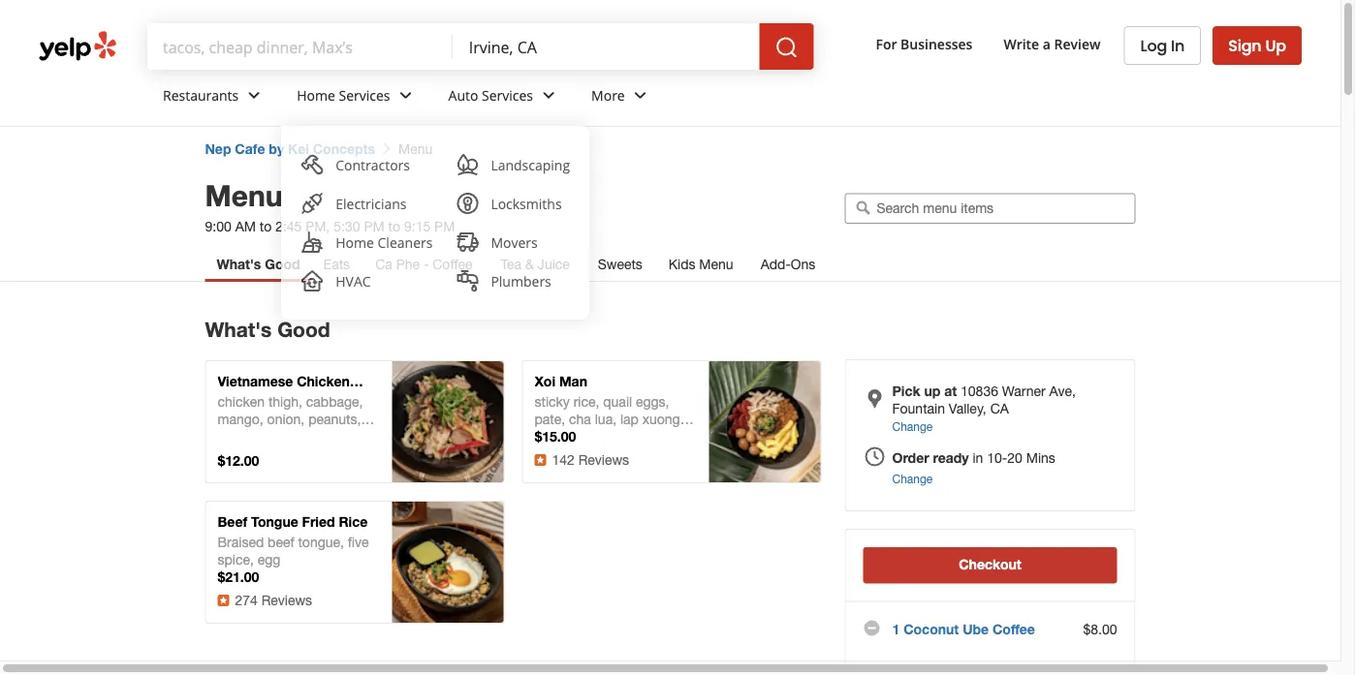 Task type: vqa. For each thing, say whether or not it's contained in the screenshot.
Rep
no



Task type: describe. For each thing, give the bounding box(es) containing it.
restaurants link
[[147, 70, 281, 126]]

xoi man sticky rice, quail eggs, pate, cha lua, lap xuong, omelette, pork floss, scallion oil, peanuts
[[535, 374, 684, 462]]

pick
[[892, 383, 920, 399]]

$15.00
[[535, 429, 576, 445]]

quail
[[603, 394, 632, 410]]

spice,
[[218, 552, 254, 568]]

dressing
[[283, 429, 334, 445]]

change button for pick up at
[[892, 418, 933, 435]]

phe
[[396, 256, 420, 272]]

more
[[591, 86, 625, 104]]

coffee for ca phe - coffee
[[433, 256, 473, 272]]

concepts
[[313, 141, 375, 157]]

chicken
[[218, 394, 265, 410]]

cleaners
[[378, 233, 433, 252]]

what's good inside tab list
[[217, 256, 300, 272]]

beef tongue fried rice braised beef tongue, five spice, egg
[[218, 514, 369, 568]]

checkout
[[959, 557, 1022, 573]]

five
[[348, 535, 369, 551]]

beef
[[268, 535, 294, 551]]

add for chicken thigh, cabbage, mango, onion, peanuts, fish sauce dressing
[[413, 405, 438, 421]]

274 reviews
[[235, 593, 312, 609]]

to for vietnamese chicken salad
[[441, 405, 453, 421]]

rice,
[[574, 394, 599, 410]]

142
[[552, 452, 575, 468]]

log in link
[[1124, 26, 1201, 65]]

home cleaners
[[336, 233, 433, 252]]

businesses
[[901, 35, 973, 53]]

ave,
[[1049, 383, 1076, 399]]

ons
[[791, 256, 816, 272]]

home cleaners link
[[293, 223, 440, 262]]

mins
[[1026, 450, 1056, 466]]

by
[[269, 141, 284, 157]]

eggs,
[[636, 394, 669, 410]]

up
[[1266, 34, 1286, 56]]

menu inside tab list
[[699, 256, 734, 272]]

add to cart for sticky rice, quail eggs, pate, cha lua, lap xuong, omelette, pork floss, scallion oil, peanuts
[[730, 405, 800, 421]]

auto
[[448, 86, 478, 104]]

add for braised beef tongue, five spice, egg
[[413, 546, 438, 562]]

valley,
[[949, 401, 987, 417]]

xoi
[[535, 374, 555, 390]]

beef
[[218, 514, 247, 530]]

2:45
[[275, 219, 302, 235]]

order ready in 10-20 mins
[[892, 450, 1056, 466]]

auto services
[[448, 86, 533, 104]]

fish
[[218, 429, 239, 445]]

plumbers
[[491, 272, 551, 290]]

chicken thigh, cabbage, mango, onion, peanuts, fish sauce dressing
[[218, 394, 363, 445]]

add to cart for braised beef tongue, five spice, egg
[[413, 546, 483, 562]]

write a review
[[1004, 35, 1101, 53]]

tea & juice
[[501, 256, 570, 272]]

change for pick up at
[[892, 420, 933, 433]]

cart for braised beef tongue, five spice, egg
[[457, 546, 483, 562]]

coconut
[[904, 621, 959, 637]]

tab list containing what's good
[[205, 247, 900, 282]]

$12.00
[[218, 453, 259, 469]]

ca
[[375, 256, 392, 272]]

tongue,
[[298, 535, 344, 551]]

cafe
[[235, 141, 265, 157]]

&
[[525, 256, 534, 272]]

reviews for 142 reviews
[[578, 452, 629, 468]]

24 chevron down v2 image for more
[[629, 84, 652, 107]]

to for beef tongue fried rice
[[441, 546, 453, 562]]

24 heating cooling v2 image
[[301, 269, 324, 293]]

9:00
[[205, 219, 231, 235]]

landscaping
[[491, 156, 570, 174]]

24 chevron down v2 image for auto services
[[537, 84, 560, 107]]

egg
[[258, 552, 280, 568]]

add-ons
[[761, 256, 816, 272]]

add for sticky rice, quail eggs, pate, cha lua, lap xuong, omelette, pork floss, scallion oil, peanuts
[[730, 405, 755, 421]]

coffee for 1 coconut ube coffee
[[993, 621, 1035, 637]]

ube
[[963, 621, 989, 637]]

20
[[1008, 450, 1023, 466]]

sweets
[[598, 256, 643, 272]]

for
[[876, 35, 897, 53]]

pick up at
[[892, 383, 957, 399]]

cabbage,
[[306, 394, 363, 410]]

locksmiths link
[[448, 184, 578, 223]]

man
[[559, 374, 587, 390]]

menu 9:00 am to 2:45 pm, 5:30 pm to 9:15 pm
[[205, 177, 455, 235]]

Search menu items text field
[[877, 199, 1126, 217]]

thigh,
[[268, 394, 302, 410]]

hvac
[[336, 272, 371, 290]]

what's inside menu
[[205, 317, 272, 342]]

braised
[[218, 535, 264, 551]]

24 cart image for braised beef tongue, five spice, egg
[[436, 564, 460, 587]]

services for home services
[[339, 86, 390, 104]]

1 pm from the left
[[364, 219, 385, 235]]

am
[[235, 219, 256, 235]]

log in
[[1141, 35, 1185, 57]]

24 chevron down v2 image for restaurants
[[243, 84, 266, 107]]

10-
[[987, 450, 1008, 466]]

rice
[[339, 514, 368, 530]]

log
[[1141, 35, 1167, 57]]

home for home services
[[297, 86, 335, 104]]

order
[[892, 450, 929, 466]]

contractors link
[[293, 145, 440, 184]]

to for xoi man
[[758, 405, 770, 421]]

home services link
[[281, 70, 433, 126]]



Task type: locate. For each thing, give the bounding box(es) containing it.
mango,
[[218, 411, 263, 427]]

0 horizontal spatial pm
[[364, 219, 385, 235]]

home services
[[297, 86, 390, 104]]

change button down the fountain
[[892, 418, 933, 435]]

add-
[[761, 256, 791, 272]]

24 moving v2 image
[[456, 231, 479, 254]]

0 horizontal spatial services
[[339, 86, 390, 104]]

add up 24 cart image
[[730, 405, 755, 421]]

auto services link
[[433, 70, 576, 126]]

0 vertical spatial what's
[[217, 256, 261, 272]]

cart for sticky rice, quail eggs, pate, cha lua, lap xuong, omelette, pork floss, scallion oil, peanuts
[[774, 405, 800, 421]]

0 vertical spatial change button
[[892, 418, 933, 435]]

kei
[[288, 141, 309, 157]]

movers
[[491, 233, 538, 252]]

2 24 chevron down v2 image from the left
[[537, 84, 560, 107]]

warner
[[1002, 383, 1046, 399]]

3 24 chevron down v2 image from the left
[[629, 84, 652, 107]]

2 change from the top
[[892, 472, 933, 486]]

up
[[924, 383, 941, 399]]

1 vertical spatial what's
[[205, 317, 272, 342]]

1 horizontal spatial menu
[[398, 141, 433, 157]]

what's good menu
[[205, 300, 839, 676]]

9:15
[[404, 219, 431, 235]]

menu down 24 chevron down v2 icon
[[398, 141, 433, 157]]

change
[[892, 420, 933, 433], [892, 472, 933, 486]]

0 vertical spatial reviews
[[578, 452, 629, 468]]

electricians link
[[293, 184, 440, 223]]

review
[[1054, 35, 1101, 53]]

add to cart for chicken thigh, cabbage, mango, onion, peanuts, fish sauce dressing
[[413, 405, 483, 421]]

24 chevron down v2 image inside restaurants link
[[243, 84, 266, 107]]

$8.00
[[1083, 621, 1117, 637]]

$21.00
[[218, 570, 259, 586]]

1 24 chevron down v2 image from the left
[[243, 84, 266, 107]]

1 vertical spatial home
[[336, 233, 374, 252]]

pm right the 9:15
[[434, 219, 455, 235]]

0 vertical spatial menu
[[398, 141, 433, 157]]

0 horizontal spatial home
[[297, 86, 335, 104]]

menu up am
[[205, 177, 283, 212]]

change for order ready
[[892, 472, 933, 486]]

change down the fountain
[[892, 420, 933, 433]]

1 horizontal spatial reviews
[[578, 452, 629, 468]]

good
[[265, 256, 300, 272], [277, 317, 330, 342]]

1 vertical spatial change button
[[892, 470, 933, 488]]

add right five
[[413, 546, 438, 562]]

1 horizontal spatial coffee
[[993, 621, 1035, 637]]

cart
[[457, 405, 483, 421], [774, 405, 800, 421], [457, 546, 483, 562]]

lua,
[[595, 411, 617, 427]]

pm
[[364, 219, 385, 235], [434, 219, 455, 235]]

0 vertical spatial 24 cart image
[[436, 424, 460, 447]]

24 chevron down v2 image inside more link
[[629, 84, 652, 107]]

address, neighborhood, city, state or zip text field
[[469, 36, 744, 57]]

change button for order ready
[[892, 470, 933, 488]]

change down order
[[892, 472, 933, 486]]

what's good down am
[[217, 256, 300, 272]]

home up 'eats' at the left top of the page
[[336, 233, 374, 252]]

0 vertical spatial home
[[297, 86, 335, 104]]

in
[[1171, 35, 1185, 57]]

0 vertical spatial change
[[892, 420, 933, 433]]

1 vertical spatial good
[[277, 317, 330, 342]]

plumbers link
[[448, 262, 578, 301]]

1 vertical spatial 24 cart image
[[436, 564, 460, 587]]

  text field
[[469, 36, 744, 57]]

services for auto services
[[482, 86, 533, 104]]

2 24 cart image from the top
[[436, 564, 460, 587]]

24 cart image for chicken thigh, cabbage, mango, onion, peanuts, fish sauce dressing
[[436, 424, 460, 447]]

10836
[[961, 383, 998, 399]]

menu for menu
[[398, 141, 433, 157]]

2 horizontal spatial 24 chevron down v2 image
[[629, 84, 652, 107]]

menu
[[398, 141, 433, 157], [205, 177, 283, 212], [699, 256, 734, 272]]

ready
[[933, 450, 969, 466]]

pm,
[[306, 219, 330, 235]]

None search field
[[147, 23, 837, 70]]

2 horizontal spatial menu
[[699, 256, 734, 272]]

1 vertical spatial reviews
[[261, 593, 312, 609]]

add
[[413, 405, 438, 421], [730, 405, 755, 421], [413, 546, 438, 562]]

what's good up vietnamese
[[205, 317, 330, 342]]

add to cart
[[413, 405, 483, 421], [730, 405, 800, 421], [413, 546, 483, 562]]

vietnamese chicken salad
[[218, 374, 350, 407]]

24 chevron down v2 image
[[394, 84, 417, 107]]

change button down order
[[892, 470, 933, 488]]

menu right kids
[[699, 256, 734, 272]]

what's up vietnamese
[[205, 317, 272, 342]]

juice
[[538, 256, 570, 272]]

ca phe - coffee
[[375, 256, 473, 272]]

  text field
[[163, 36, 438, 57]]

good inside menu
[[277, 317, 330, 342]]

24 locksmith v2 image
[[456, 192, 479, 215]]

1 horizontal spatial pm
[[434, 219, 455, 235]]

landscaping link
[[448, 145, 578, 184]]

0 horizontal spatial menu
[[205, 177, 283, 212]]

1 change from the top
[[892, 420, 933, 433]]

142 reviews
[[552, 452, 629, 468]]

floss,
[[626, 429, 658, 445]]

0 vertical spatial coffee
[[433, 256, 473, 272]]

what's good inside menu
[[205, 317, 330, 342]]

1 change button from the top
[[892, 418, 933, 435]]

1 vertical spatial coffee
[[993, 621, 1035, 637]]

24 cart image
[[753, 424, 777, 447]]

24 cart image
[[436, 424, 460, 447], [436, 564, 460, 587]]

sign up link
[[1213, 26, 1302, 65]]

lap
[[620, 411, 639, 427]]

search image
[[775, 36, 798, 59], [775, 36, 798, 59]]

24 chevron down v2 image
[[243, 84, 266, 107], [537, 84, 560, 107], [629, 84, 652, 107]]

24 contractor v2 image
[[301, 153, 324, 176]]

omelette,
[[535, 429, 591, 445]]

coffee right -
[[433, 256, 473, 272]]

menu inside menu 9:00 am to 2:45 pm, 5:30 pm to 9:15 pm
[[205, 177, 283, 212]]

cart for chicken thigh, cabbage, mango, onion, peanuts, fish sauce dressing
[[457, 405, 483, 421]]

movers link
[[448, 223, 578, 262]]

1 vertical spatial change
[[892, 472, 933, 486]]

kids menu
[[669, 256, 734, 272]]

0 horizontal spatial coffee
[[433, 256, 473, 272]]

contractors
[[336, 156, 410, 174]]

24 home cleaning v2 image
[[301, 231, 324, 254]]

0 vertical spatial what's good
[[217, 256, 300, 272]]

coffee
[[433, 256, 473, 272], [993, 621, 1035, 637]]

tacos, cheap dinner, Max's text field
[[163, 36, 438, 57]]

24 chevron down v2 image right the more
[[629, 84, 652, 107]]

home
[[297, 86, 335, 104], [336, 233, 374, 252]]

2 vertical spatial menu
[[699, 256, 734, 272]]

reviews for 274 reviews
[[261, 593, 312, 609]]

1 24 cart image from the top
[[436, 424, 460, 447]]

tab list
[[205, 247, 900, 282]]

cha
[[569, 411, 591, 427]]

24 chevron down v2 image right auto services at top
[[537, 84, 560, 107]]

reviews right 274
[[261, 593, 312, 609]]

1 services from the left
[[339, 86, 390, 104]]

24 landscaping v2 image
[[456, 153, 479, 176]]

nep cafe by kei concepts
[[205, 141, 375, 157]]

onion,
[[267, 411, 305, 427]]

coffee inside tab list
[[433, 256, 473, 272]]

a
[[1043, 35, 1051, 53]]

in
[[973, 450, 983, 466]]

services left 24 chevron down v2 icon
[[339, 86, 390, 104]]

good left 24 heating cooling v2 icon
[[265, 256, 300, 272]]

good down 24 heating cooling v2 icon
[[277, 317, 330, 342]]

2 change button from the top
[[892, 470, 933, 488]]

1 vertical spatial menu
[[205, 177, 283, 212]]

fountain
[[892, 401, 945, 417]]

services right the auto
[[482, 86, 533, 104]]

2 pm from the left
[[434, 219, 455, 235]]

tongue
[[251, 514, 298, 530]]

1 horizontal spatial 24 chevron down v2 image
[[537, 84, 560, 107]]

hvac link
[[293, 262, 440, 301]]

reviews down "pork"
[[578, 452, 629, 468]]

home down   text box
[[297, 86, 335, 104]]

add right peanuts,
[[413, 405, 438, 421]]

eats
[[323, 256, 350, 272]]

salad
[[218, 391, 254, 407]]

0 horizontal spatial 24 chevron down v2 image
[[243, 84, 266, 107]]

24 plumbers v2 image
[[456, 269, 479, 293]]

pm down electricians
[[364, 219, 385, 235]]

1 vertical spatial what's good
[[205, 317, 330, 342]]

fried
[[302, 514, 335, 530]]

home for home cleaners
[[336, 233, 374, 252]]

nep cafe by kei concepts link
[[205, 141, 375, 157]]

for businesses link
[[868, 26, 981, 61]]

pork
[[595, 429, 622, 445]]

1 horizontal spatial services
[[482, 86, 533, 104]]

coffee right the ube
[[993, 621, 1035, 637]]

2 services from the left
[[482, 86, 533, 104]]

xuong,
[[642, 411, 684, 427]]

24 electrician v2 image
[[301, 192, 324, 215]]

24 chevron down v2 image inside auto services "link"
[[537, 84, 560, 107]]

0 horizontal spatial reviews
[[261, 593, 312, 609]]

0 vertical spatial good
[[265, 256, 300, 272]]

sign
[[1228, 34, 1262, 56]]

menu for menu 9:00 am to 2:45 pm, 5:30 pm to 9:15 pm
[[205, 177, 283, 212]]

1 horizontal spatial home
[[336, 233, 374, 252]]

oil,
[[584, 446, 602, 462]]

services
[[339, 86, 390, 104], [482, 86, 533, 104]]

what's down am
[[217, 256, 261, 272]]

24 chevron down v2 image up cafe
[[243, 84, 266, 107]]

services inside "link"
[[482, 86, 533, 104]]

10836 warner ave, fountain valley, ca
[[892, 383, 1076, 417]]

5:30
[[334, 219, 360, 235]]



